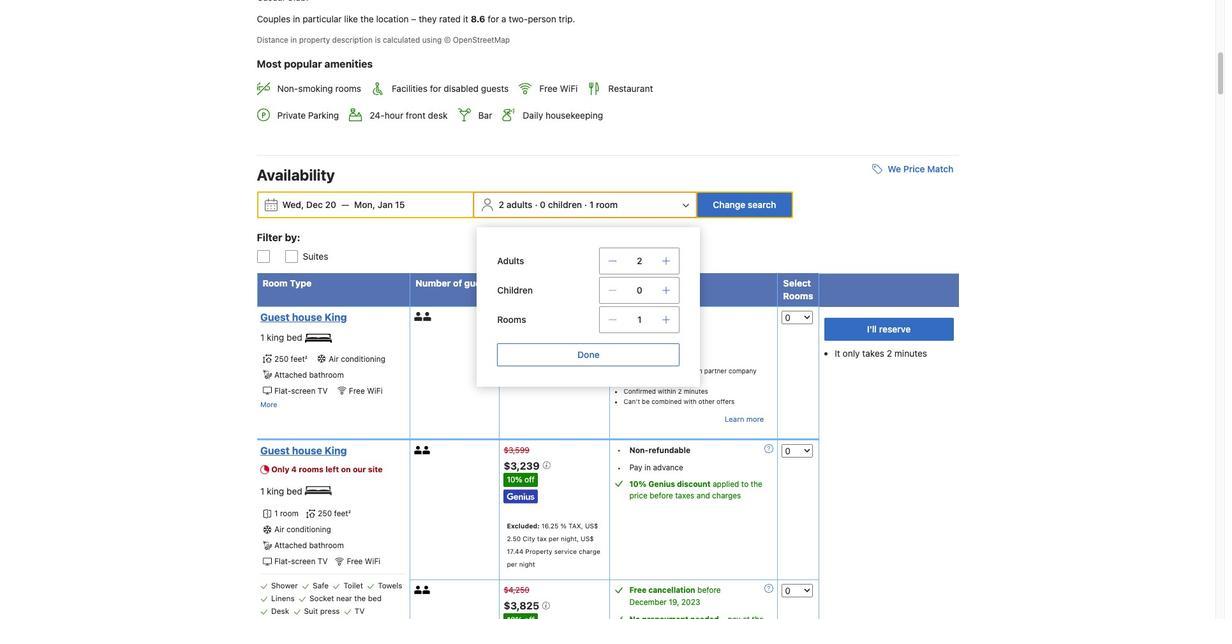 Task type: locate. For each thing, give the bounding box(es) containing it.
a inside partner offer facilitated by a booking.com partner company
[[657, 367, 661, 375]]

rooms right the '4'
[[299, 465, 324, 474]]

bed down towels
[[368, 594, 382, 603]]

1 vertical spatial attached bathroom
[[274, 541, 344, 550]]

0 horizontal spatial conditioning
[[287, 525, 331, 535]]

1 • from the top
[[618, 445, 621, 455]]

17.44
[[507, 548, 524, 556]]

1 vertical spatial guest house king
[[260, 445, 347, 456]]

change search
[[713, 199, 777, 210]]

wifi
[[560, 83, 578, 94], [367, 386, 383, 396], [365, 557, 381, 566]]

king down 'only'
[[267, 486, 284, 496]]

conditioning
[[341, 354, 386, 364], [287, 525, 331, 535]]

rooms
[[336, 83, 361, 94], [299, 465, 324, 474]]

we
[[888, 163, 901, 174]]

for left 'disabled'
[[430, 83, 442, 94]]

front
[[406, 110, 426, 120]]

1 vertical spatial pay in advance
[[630, 463, 684, 472]]

rooms down select
[[784, 290, 814, 301]]

us$ up charge
[[581, 535, 594, 543]]

before up 2023
[[698, 586, 721, 595]]

refundable right partially
[[657, 315, 697, 323]]

1 vertical spatial guest
[[260, 445, 290, 456]]

1 king bed down room type
[[260, 332, 305, 343]]

0 vertical spatial guest house king link
[[260, 311, 403, 323]]

guest house king link down type
[[260, 311, 403, 323]]

refundable for partially refundable
[[657, 315, 697, 323]]

1 1 king bed from the top
[[260, 332, 305, 343]]

1 vertical spatial the
[[751, 479, 763, 489]]

mon, jan 15 button
[[349, 193, 410, 216]]

the inside applied to the price before taxes and charges
[[751, 479, 763, 489]]

partially
[[624, 315, 655, 323]]

for for price for 26 nights
[[539, 278, 552, 288]]

per right tax
[[549, 535, 559, 543]]

1 guest house king from the top
[[260, 311, 347, 323]]

december
[[630, 598, 667, 607]]

2 • from the top
[[618, 463, 621, 473]]

minutes
[[895, 348, 928, 359], [684, 387, 708, 395]]

minutes up with at the bottom
[[684, 387, 708, 395]]

flat- up more
[[274, 386, 291, 396]]

feet²
[[291, 354, 308, 364], [334, 509, 351, 519]]

tv
[[318, 386, 328, 396], [318, 557, 328, 566], [355, 607, 365, 616]]

1 king bed down 'only'
[[260, 486, 305, 496]]

rooms up +$560
[[498, 314, 526, 325]]

1 bathroom from the top
[[309, 370, 344, 380]]

24-
[[370, 110, 385, 120]]

the
[[361, 13, 374, 24], [751, 479, 763, 489], [354, 594, 366, 603]]

1 vertical spatial minutes
[[684, 387, 708, 395]]

2023
[[682, 598, 701, 607]]

1 vertical spatial flat-
[[274, 557, 291, 566]]

1 horizontal spatial for
[[488, 13, 499, 24]]

10% off. you're getting a reduced rate because this property is offering a discount.. element
[[504, 473, 538, 487], [504, 614, 538, 619]]

0 vertical spatial air conditioning
[[329, 354, 386, 364]]

advance for partially refundable
[[647, 333, 676, 341]]

most popular amenities
[[257, 58, 373, 70]]

250 feet² up more
[[274, 354, 308, 364]]

king down "room"
[[267, 332, 284, 343]]

0 vertical spatial guests
[[481, 83, 509, 94]]

jan
[[378, 199, 393, 210]]

0 vertical spatial 250
[[274, 354, 289, 364]]

minutes down i'll reserve button
[[895, 348, 928, 359]]

attached bathroom up more
[[274, 370, 344, 380]]

for right 8.6
[[488, 13, 499, 24]]

select
[[784, 278, 811, 288]]

it
[[463, 13, 469, 24]]

$3,239
[[504, 460, 542, 471]]

0 horizontal spatial per
[[507, 561, 518, 568]]

bed down type
[[287, 332, 302, 343]]

attached down 1 room
[[274, 541, 307, 550]]

1 vertical spatial conditioning
[[287, 525, 331, 535]]

applied to the price before taxes and charges
[[630, 479, 763, 500]]

1 vertical spatial before
[[698, 586, 721, 595]]

0 vertical spatial 250 feet²
[[274, 354, 308, 364]]

fees
[[567, 328, 582, 338]]

250 feet² down left
[[318, 509, 351, 519]]

select rooms
[[784, 278, 814, 301]]

the down toilet
[[354, 594, 366, 603]]

1 vertical spatial non-
[[630, 445, 649, 455]]

1 vertical spatial king
[[325, 445, 347, 456]]

1 vertical spatial pay
[[630, 463, 643, 472]]

partner offer facilitated by a booking.com partner company
[[614, 351, 757, 375]]

1 horizontal spatial taxes
[[676, 491, 695, 500]]

· right adults
[[535, 199, 538, 210]]

pay up partner
[[624, 333, 636, 341]]

bed
[[287, 332, 302, 343], [287, 486, 302, 496], [368, 594, 382, 603]]

room down the '4'
[[280, 509, 299, 519]]

0 vertical spatial taxes
[[530, 328, 549, 338]]

1 horizontal spatial minutes
[[895, 348, 928, 359]]

0 inside dropdown button
[[540, 199, 546, 210]]

guest down "room"
[[260, 311, 290, 323]]

0 horizontal spatial non-
[[277, 83, 298, 94]]

and inside applied to the price before taxes and charges
[[697, 491, 710, 500]]

type
[[290, 278, 312, 288]]

1 vertical spatial wifi
[[367, 386, 383, 396]]

0 vertical spatial rooms
[[784, 290, 814, 301]]

service
[[555, 548, 577, 556]]

house for second guest house king link from the bottom of the page
[[292, 311, 322, 323]]

daily housekeeping
[[523, 110, 603, 120]]

partner
[[705, 367, 727, 375]]

0 horizontal spatial air
[[274, 525, 284, 535]]

2 1 king bed from the top
[[260, 486, 305, 496]]

non- for smoking
[[277, 83, 298, 94]]

guest house king link
[[260, 311, 403, 323], [260, 444, 403, 457]]

rooms
[[784, 290, 814, 301], [498, 314, 526, 325]]

price right "we" on the right
[[904, 163, 925, 174]]

2 king from the top
[[267, 486, 284, 496]]

bed down the '4'
[[287, 486, 302, 496]]

0 horizontal spatial 0
[[540, 199, 546, 210]]

1 vertical spatial air
[[274, 525, 284, 535]]

26
[[554, 278, 566, 288]]

filter by:
[[257, 232, 300, 243]]

0 vertical spatial for
[[488, 13, 499, 24]]

0 vertical spatial king
[[267, 332, 284, 343]]

number of guests
[[416, 278, 494, 288]]

0 vertical spatial per
[[549, 535, 559, 543]]

pay
[[624, 333, 636, 341], [630, 463, 643, 472]]

1 horizontal spatial before
[[698, 586, 721, 595]]

for left 26
[[539, 278, 552, 288]]

0 vertical spatial guest
[[260, 311, 290, 323]]

tax
[[537, 535, 547, 543]]

a left "two-"
[[502, 13, 507, 24]]

$3,599
[[504, 445, 530, 455]]

10% off. you're getting a reduced rate because this property is offering a discount.. element down $3,825
[[504, 614, 538, 619]]

0 horizontal spatial minutes
[[684, 387, 708, 395]]

1 horizontal spatial 0
[[637, 285, 643, 295]]

pay in advance up offer
[[624, 333, 676, 341]]

0 vertical spatial room
[[596, 199, 618, 210]]

per
[[549, 535, 559, 543], [507, 561, 518, 568]]

night
[[519, 561, 535, 568]]

confirmed
[[624, 387, 656, 395]]

excluded:
[[507, 522, 540, 530]]

2 horizontal spatial for
[[539, 278, 552, 288]]

2 house from the top
[[292, 445, 322, 456]]

number
[[416, 278, 451, 288]]

1 horizontal spatial rooms
[[336, 83, 361, 94]]

us$ right "tax,"
[[585, 522, 599, 530]]

occupancy image
[[414, 446, 423, 454], [423, 586, 431, 595]]

0 horizontal spatial 10%
[[507, 475, 523, 485]]

0 horizontal spatial for
[[430, 83, 442, 94]]

1 vertical spatial 10% off. you're getting a reduced rate because this property is offering a discount.. element
[[504, 614, 538, 619]]

before
[[650, 491, 673, 500], [698, 586, 721, 595]]

price down adults
[[514, 278, 537, 288]]

• for pay in advance
[[618, 463, 621, 473]]

room inside dropdown button
[[596, 199, 618, 210]]

24-hour front desk
[[370, 110, 448, 120]]

0 vertical spatial 0
[[540, 199, 546, 210]]

guest house king down type
[[260, 311, 347, 323]]

2 vertical spatial the
[[354, 594, 366, 603]]

0 vertical spatial advance
[[647, 333, 676, 341]]

near
[[336, 594, 352, 603]]

10% left off
[[507, 475, 523, 485]]

attached
[[274, 370, 307, 380], [274, 541, 307, 550]]

free cancellation
[[630, 586, 696, 595]]

2 guest from the top
[[260, 445, 290, 456]]

%
[[561, 522, 567, 530]]

1 vertical spatial attached
[[274, 541, 307, 550]]

king
[[267, 332, 284, 343], [267, 486, 284, 496]]

1 vertical spatial 250
[[318, 509, 332, 519]]

1 vertical spatial for
[[430, 83, 442, 94]]

the for applied to the price before taxes and charges
[[751, 479, 763, 489]]

advance down partially refundable
[[647, 333, 676, 341]]

10% for 10% genius discount
[[630, 479, 647, 489]]

10% for 10% off
[[507, 475, 523, 485]]

1 vertical spatial taxes
[[676, 491, 695, 500]]

guests right of at the top
[[464, 278, 494, 288]]

· right the children
[[585, 199, 587, 210]]

a right by
[[657, 367, 661, 375]]

guest house king
[[260, 311, 347, 323], [260, 445, 347, 456]]

combined
[[652, 398, 682, 405]]

0 vertical spatial screen
[[291, 386, 316, 396]]

1 vertical spatial a
[[657, 367, 661, 375]]

per down 17.44
[[507, 561, 518, 568]]

2 left adults
[[499, 199, 504, 210]]

search
[[748, 199, 777, 210]]

and left fees
[[552, 328, 565, 338]]

room right the children
[[596, 199, 618, 210]]

guest up 'only'
[[260, 445, 290, 456]]

1 vertical spatial guest house king link
[[260, 444, 403, 457]]

2 right takes
[[887, 348, 892, 359]]

·
[[535, 199, 538, 210], [585, 199, 587, 210]]

1 vertical spatial room
[[280, 509, 299, 519]]

0 horizontal spatial feet²
[[291, 354, 308, 364]]

0 right your
[[637, 285, 643, 295]]

0 vertical spatial minutes
[[895, 348, 928, 359]]

1 attached from the top
[[274, 370, 307, 380]]

0 vertical spatial 10% off. you're getting a reduced rate because this property is offering a discount.. element
[[504, 473, 538, 487]]

free wifi
[[540, 83, 578, 94], [349, 386, 383, 396], [347, 557, 381, 566]]

property
[[299, 35, 330, 45]]

screen
[[291, 386, 316, 396], [291, 557, 316, 566]]

a
[[502, 13, 507, 24], [657, 367, 661, 375]]

guests
[[481, 83, 509, 94], [464, 278, 494, 288]]

2 · from the left
[[585, 199, 587, 210]]

room
[[596, 199, 618, 210], [280, 509, 299, 519]]

1 10% off. you're getting a reduced rate because this property is offering a discount.. element from the top
[[504, 473, 538, 487]]

the right like
[[361, 13, 374, 24]]

done button
[[498, 343, 680, 366]]

1 vertical spatial house
[[292, 445, 322, 456]]

0 vertical spatial rooms
[[336, 83, 361, 94]]

1 vertical spatial •
[[618, 463, 621, 473]]

1 king from the top
[[325, 311, 347, 323]]

1 horizontal spatial 250 feet²
[[318, 509, 351, 519]]

1 horizontal spatial and
[[697, 491, 710, 500]]

change search button
[[698, 193, 792, 217]]

guests up the bar
[[481, 83, 509, 94]]

0 horizontal spatial rooms
[[498, 314, 526, 325]]

taxes down the discount
[[676, 491, 695, 500]]

house down type
[[292, 311, 322, 323]]

1 horizontal spatial room
[[596, 199, 618, 210]]

0 vertical spatial a
[[502, 13, 507, 24]]

flat- up shower at the bottom left
[[274, 557, 291, 566]]

0 vertical spatial pay in advance
[[624, 333, 676, 341]]

0 vertical spatial pay
[[624, 333, 636, 341]]

refundable up 10% genius discount
[[649, 445, 691, 455]]

1 flat-screen tv from the top
[[274, 386, 328, 396]]

0 vertical spatial tv
[[318, 386, 328, 396]]

0 vertical spatial •
[[618, 445, 621, 455]]

10% up price
[[630, 479, 647, 489]]

1 horizontal spatial feet²
[[334, 509, 351, 519]]

in down partially
[[639, 333, 645, 341]]

1 horizontal spatial non-
[[630, 445, 649, 455]]

1 horizontal spatial rooms
[[784, 290, 814, 301]]

air conditioning
[[329, 354, 386, 364], [274, 525, 331, 535]]

in down non-refundable
[[645, 463, 651, 472]]

popular
[[284, 58, 322, 70]]

occupancy image
[[414, 312, 423, 321], [423, 312, 432, 321], [423, 446, 431, 454], [414, 586, 423, 595]]

0 left the children
[[540, 199, 546, 210]]

taxes down $3,044 on the left bottom of the page
[[530, 328, 549, 338]]

0 vertical spatial bed
[[287, 332, 302, 343]]

suit press
[[304, 607, 340, 616]]

before down genius on the bottom right of page
[[650, 491, 673, 500]]

non- up private
[[277, 83, 298, 94]]

0 vertical spatial 1 king bed
[[260, 332, 305, 343]]

0 horizontal spatial taxes
[[530, 328, 549, 338]]

1 screen from the top
[[291, 386, 316, 396]]

2 vertical spatial tv
[[355, 607, 365, 616]]

0 horizontal spatial and
[[552, 328, 565, 338]]

1 flat- from the top
[[274, 386, 291, 396]]

guest house king up the '4'
[[260, 445, 347, 456]]

description
[[332, 35, 373, 45]]

2 screen from the top
[[291, 557, 316, 566]]

refundable for non-refundable
[[649, 445, 691, 455]]

1 vertical spatial bed
[[287, 486, 302, 496]]

the right the to
[[751, 479, 763, 489]]

10% off. you're getting a reduced rate because this property is offering a discount.. element down $3,239
[[504, 473, 538, 487]]

using
[[422, 35, 442, 45]]

attached bathroom down 1 room
[[274, 541, 344, 550]]

1 vertical spatial refundable
[[649, 445, 691, 455]]

0 horizontal spatial before
[[650, 491, 673, 500]]

0 vertical spatial guest house king
[[260, 311, 347, 323]]

flat-screen tv up more
[[274, 386, 328, 396]]

2 guest house king from the top
[[260, 445, 347, 456]]

price
[[630, 491, 648, 500]]

rooms down amenities
[[336, 83, 361, 94]]

1 vertical spatial king
[[267, 486, 284, 496]]

2 right within
[[678, 387, 682, 395]]

taxes inside applied to the price before taxes and charges
[[676, 491, 695, 500]]

1 vertical spatial screen
[[291, 557, 316, 566]]

advance up 10% genius discount
[[653, 463, 684, 472]]

1 horizontal spatial 10%
[[630, 479, 647, 489]]

1 horizontal spatial conditioning
[[341, 354, 386, 364]]

•
[[618, 445, 621, 455], [618, 463, 621, 473]]

towels
[[378, 581, 403, 591]]

1 vertical spatial tv
[[318, 557, 328, 566]]

is
[[375, 35, 381, 45]]

pay up price
[[630, 463, 643, 472]]

and down the discount
[[697, 491, 710, 500]]

more
[[260, 400, 277, 408]]

0 horizontal spatial ·
[[535, 199, 538, 210]]

genius
[[649, 479, 675, 489]]

non- up genius on the bottom right of page
[[630, 445, 649, 455]]

1 horizontal spatial air
[[329, 354, 339, 364]]

1 vertical spatial guests
[[464, 278, 494, 288]]

0 vertical spatial conditioning
[[341, 354, 386, 364]]

attached up more
[[274, 370, 307, 380]]

1 vertical spatial feet²
[[334, 509, 351, 519]]

1 house from the top
[[292, 311, 322, 323]]

flat-screen tv up shower at the bottom left
[[274, 557, 328, 566]]

0 vertical spatial house
[[292, 311, 322, 323]]

pay for partially refundable
[[624, 333, 636, 341]]

guest house king link up left
[[260, 444, 403, 457]]

location
[[376, 13, 409, 24]]

250 right 1 room
[[318, 509, 332, 519]]

safe
[[313, 581, 329, 591]]

house up the '4'
[[292, 445, 322, 456]]

mon,
[[354, 199, 375, 210]]

pay in advance up genius on the bottom right of page
[[630, 463, 684, 472]]

1 king from the top
[[267, 332, 284, 343]]

250 up more
[[274, 354, 289, 364]]

250
[[274, 354, 289, 364], [318, 509, 332, 519]]

in left property
[[291, 35, 297, 45]]

charge
[[579, 548, 601, 556]]

2 flat- from the top
[[274, 557, 291, 566]]



Task type: vqa. For each thing, say whether or not it's contained in the screenshot.
the late inside the 'Hotels near Lal Bahadur Shastri International Airport Find hotels conveniently close to the area's most popular airport – perfect for a late arrival or early departure.'
no



Task type: describe. For each thing, give the bounding box(es) containing it.
press
[[320, 607, 340, 616]]

smoking
[[298, 83, 333, 94]]

rooms for 4
[[299, 465, 324, 474]]

$3,825
[[504, 600, 542, 612]]

booking.com
[[663, 367, 703, 375]]

be
[[642, 398, 650, 405]]

$3,044 +$560 taxes and fees
[[504, 314, 582, 338]]

pay in advance for •
[[630, 463, 684, 472]]

wed, dec 20 — mon, jan 15
[[282, 199, 405, 210]]

partially refundable
[[624, 315, 697, 323]]

in right "couples"
[[293, 13, 300, 24]]

couples in particular like the location – they rated it 8.6 for a two-person trip.
[[257, 13, 575, 24]]

1 · from the left
[[535, 199, 538, 210]]

filter
[[257, 232, 283, 243]]

$3,044
[[504, 314, 540, 325]]

price inside dropdown button
[[904, 163, 925, 174]]

0 vertical spatial us$
[[585, 522, 599, 530]]

2 flat-screen tv from the top
[[274, 557, 328, 566]]

calculated
[[383, 35, 420, 45]]

taxes inside $3,044 +$560 taxes and fees
[[530, 328, 549, 338]]

they
[[419, 13, 437, 24]]

discount
[[677, 479, 711, 489]]

facilitated
[[614, 367, 646, 375]]

1 vertical spatial occupancy image
[[423, 586, 431, 595]]

of
[[453, 278, 462, 288]]

rooms for smoking
[[336, 83, 361, 94]]

your choices
[[616, 278, 673, 288]]

1 horizontal spatial per
[[549, 535, 559, 543]]

partner
[[618, 351, 644, 361]]

for for facilities for disabled guests
[[430, 83, 442, 94]]

1 vertical spatial free wifi
[[349, 386, 383, 396]]

0 vertical spatial occupancy image
[[414, 446, 423, 454]]

0 vertical spatial the
[[361, 13, 374, 24]]

learn more link
[[725, 413, 764, 426]]

the for socket near the bed
[[354, 594, 366, 603]]

2 inside dropdown button
[[499, 199, 504, 210]]

1 attached bathroom from the top
[[274, 370, 344, 380]]

10% off. you're getting a reduced rate because this property is offering a discount.. element containing 10% off
[[504, 473, 538, 487]]

more details on meals and payment options image
[[765, 584, 774, 593]]

2 vertical spatial bed
[[368, 594, 382, 603]]

guest house king for second guest house king link from the bottom of the page
[[260, 311, 347, 323]]

parking
[[308, 110, 339, 120]]

0 vertical spatial air
[[329, 354, 339, 364]]

it only takes 2 minutes
[[835, 348, 928, 359]]

room
[[263, 278, 288, 288]]

$4,250
[[504, 586, 530, 595]]

2.50
[[507, 535, 521, 543]]

1 vertical spatial air conditioning
[[274, 525, 331, 535]]

1 vertical spatial price
[[514, 278, 537, 288]]

2 vertical spatial wifi
[[365, 557, 381, 566]]

2 attached from the top
[[274, 541, 307, 550]]

1 room
[[274, 509, 299, 519]]

1 vertical spatial 0
[[637, 285, 643, 295]]

more details on meals and payment options image
[[765, 444, 774, 453]]

before inside applied to the price before taxes and charges
[[650, 491, 673, 500]]

and inside $3,044 +$560 taxes and fees
[[552, 328, 565, 338]]

before inside before december 19, 2023
[[698, 586, 721, 595]]

socket near the bed
[[310, 594, 382, 603]]

–
[[411, 13, 417, 24]]

bar
[[479, 110, 492, 120]]

dec
[[306, 199, 323, 210]]

10% genius discount
[[630, 479, 711, 489]]

pay for •
[[630, 463, 643, 472]]

facilities for disabled guests
[[392, 83, 509, 94]]

within
[[658, 387, 676, 395]]

we price match
[[888, 163, 954, 174]]

it
[[835, 348, 841, 359]]

only 4 rooms left on our site
[[271, 465, 383, 474]]

1 inside dropdown button
[[590, 199, 594, 210]]

distance in property description is calculated using © openstreetmap
[[257, 35, 510, 45]]

tax,
[[569, 522, 583, 530]]

20
[[325, 199, 336, 210]]

linens
[[271, 594, 295, 603]]

2 attached bathroom from the top
[[274, 541, 344, 550]]

couples
[[257, 13, 291, 24]]

2 bathroom from the top
[[309, 541, 344, 550]]

property
[[526, 548, 553, 556]]

i'll reserve button
[[824, 318, 954, 341]]

suites
[[303, 251, 328, 262]]

1 vertical spatial per
[[507, 561, 518, 568]]

city
[[523, 535, 535, 543]]

suites group
[[247, 240, 959, 263]]

1 horizontal spatial 250
[[318, 509, 332, 519]]

match
[[928, 163, 954, 174]]

like
[[344, 13, 358, 24]]

+$560
[[504, 328, 528, 338]]

1 guest from the top
[[260, 311, 290, 323]]

0 horizontal spatial a
[[502, 13, 507, 24]]

done
[[578, 349, 600, 360]]

on
[[341, 465, 351, 474]]

pay in advance for partially refundable
[[624, 333, 676, 341]]

i'll reserve
[[867, 323, 911, 334]]

can't
[[624, 398, 640, 405]]

hour
[[385, 110, 404, 120]]

0 vertical spatial free wifi
[[540, 83, 578, 94]]

with
[[684, 398, 697, 405]]

2 vertical spatial free wifi
[[347, 557, 381, 566]]

private
[[277, 110, 306, 120]]

0 horizontal spatial 250
[[274, 354, 289, 364]]

offers
[[717, 398, 735, 405]]

other
[[699, 398, 715, 405]]

guest house king for 2nd guest house king link from the top
[[260, 445, 347, 456]]

house for 2nd guest house king link from the top
[[292, 445, 322, 456]]

1 vertical spatial 250 feet²
[[318, 509, 351, 519]]

charges
[[712, 491, 741, 500]]

private parking
[[277, 110, 339, 120]]

openstreetmap
[[453, 35, 510, 45]]

2 guest house king link from the top
[[260, 444, 403, 457]]

your
[[616, 278, 636, 288]]

only
[[271, 465, 289, 474]]

advance for •
[[653, 463, 684, 472]]

4
[[291, 465, 297, 474]]

learn more
[[725, 415, 764, 423]]

children
[[498, 285, 533, 295]]

housekeeping
[[546, 110, 603, 120]]

2 10% off. you're getting a reduced rate because this property is offering a discount.. element from the top
[[504, 614, 538, 619]]

night,
[[561, 535, 579, 543]]

0 horizontal spatial room
[[280, 509, 299, 519]]

1 guest house king link from the top
[[260, 311, 403, 323]]

adults
[[498, 255, 524, 266]]

2 inside no modifications confirmed within 2 minutes can't be combined with other offers
[[678, 387, 682, 395]]

socket
[[310, 594, 334, 603]]

2 up your choices
[[637, 255, 643, 266]]

site
[[368, 465, 383, 474]]

1 vertical spatial rooms
[[498, 314, 526, 325]]

disabled
[[444, 83, 479, 94]]

price for 26 nights
[[514, 278, 596, 288]]

non- for refundable
[[630, 445, 649, 455]]

minutes inside no modifications confirmed within 2 minutes can't be combined with other offers
[[684, 387, 708, 395]]

suit
[[304, 607, 318, 616]]

non-smoking rooms
[[277, 83, 361, 94]]

2 king from the top
[[325, 445, 347, 456]]

• for non-refundable
[[618, 445, 621, 455]]

we price match button
[[868, 158, 959, 180]]

1 vertical spatial us$
[[581, 535, 594, 543]]

0 vertical spatial wifi
[[560, 83, 578, 94]]

shower
[[271, 581, 298, 591]]

learn
[[725, 415, 745, 423]]

facilities
[[392, 83, 428, 94]]

distance
[[257, 35, 289, 45]]

—
[[342, 199, 349, 210]]



